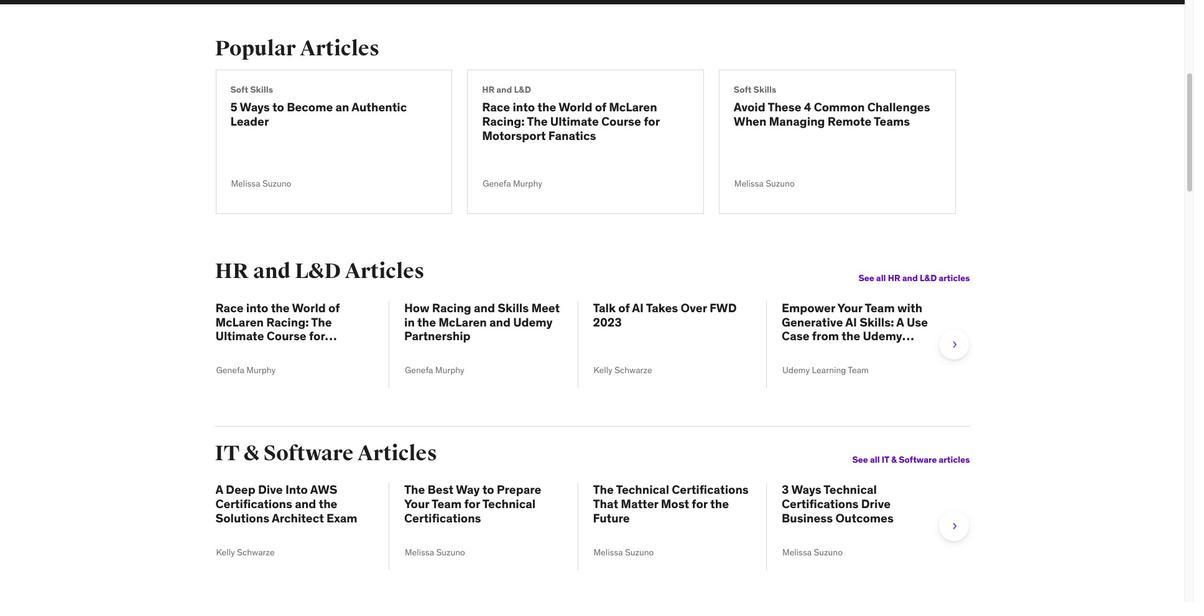 Task type: locate. For each thing, give the bounding box(es) containing it.
of inside talk of ai takes over fwd 2023
[[619, 300, 630, 315]]

ultimate inside race into the world of mclaren racing: the ultimate course for motorsport fanatics
[[216, 329, 264, 344]]

soft up 'avoid'
[[734, 84, 752, 95]]

skills
[[250, 84, 273, 95], [754, 84, 777, 95], [498, 300, 529, 315]]

1 horizontal spatial technical
[[616, 482, 669, 497]]

certifications inside a deep dive into aws certifications and the solutions architect exam
[[216, 496, 292, 511]]

0 vertical spatial articles
[[939, 272, 970, 284]]

1 soft from the left
[[230, 84, 248, 95]]

articles up an
[[300, 35, 380, 62]]

way
[[456, 482, 480, 497]]

genefa
[[483, 178, 511, 189], [216, 365, 244, 376], [405, 365, 433, 376]]

articles for software
[[358, 440, 437, 466]]

race into the world of mclaren racing: the ultimate course for motorsport fanatics link
[[482, 100, 689, 143], [216, 300, 374, 358]]

talk of ai takes over fwd 2023 link
[[593, 300, 752, 343]]

generative
[[782, 315, 843, 329]]

0 horizontal spatial race into the world of mclaren racing: the ultimate course for motorsport fanatics link
[[216, 300, 374, 358]]

over
[[681, 300, 707, 315]]

fanatics inside hr and l&d race into the world of mclaren racing: the ultimate course for motorsport fanatics
[[549, 128, 596, 143]]

it & software articles
[[215, 440, 437, 466]]

common
[[814, 100, 865, 115]]

into inside race into the world of mclaren racing: the ultimate course for motorsport fanatics
[[246, 300, 268, 315]]

fwd
[[710, 300, 737, 315]]

0 horizontal spatial hr
[[215, 258, 249, 285]]

1 vertical spatial to
[[483, 482, 494, 497]]

it up the 'deep'
[[215, 440, 240, 466]]

it up drive
[[882, 454, 890, 466]]

hr
[[482, 84, 495, 95], [215, 258, 249, 285], [888, 272, 901, 284]]

the inside hr and l&d race into the world of mclaren racing: the ultimate course for motorsport fanatics
[[527, 114, 548, 129]]

0 horizontal spatial race
[[216, 300, 244, 315]]

1 vertical spatial articles
[[345, 258, 425, 285]]

1 horizontal spatial murphy
[[435, 365, 465, 376]]

articles up best
[[358, 440, 437, 466]]

certifications inside 3 ways technical certifications drive business outcomes
[[782, 496, 859, 511]]

an
[[336, 100, 349, 115]]

the
[[527, 114, 548, 129], [311, 315, 332, 329], [404, 482, 425, 497], [593, 482, 614, 497]]

see for it & software articles
[[853, 454, 868, 466]]

2 horizontal spatial of
[[619, 300, 630, 315]]

murphy
[[513, 178, 542, 189], [247, 365, 276, 376], [435, 365, 465, 376]]

the best way to prepare your team for technical certifications
[[404, 482, 541, 526]]

solutions
[[216, 511, 269, 526]]

see for hr and l&d articles
[[859, 272, 875, 284]]

0 horizontal spatial skills
[[250, 84, 273, 95]]

suzuno
[[262, 178, 291, 189], [766, 178, 795, 189], [436, 547, 465, 558], [625, 547, 654, 558], [814, 547, 843, 558]]

course inside race into the world of mclaren racing: the ultimate course for motorsport fanatics
[[267, 329, 307, 344]]

race into the world of mclaren racing: the ultimate course for motorsport fanatics
[[216, 300, 340, 358]]

0 vertical spatial course
[[602, 114, 641, 129]]

1 horizontal spatial motorsport
[[482, 128, 546, 143]]

managing
[[769, 114, 825, 129]]

your inside the best way to prepare your team for technical certifications
[[404, 496, 429, 511]]

2 articles from the top
[[939, 454, 970, 466]]

1 horizontal spatial soft
[[734, 84, 752, 95]]

for inside race into the world of mclaren racing: the ultimate course for motorsport fanatics
[[309, 329, 325, 344]]

2 horizontal spatial technical
[[824, 482, 877, 497]]

1 horizontal spatial hr
[[482, 84, 495, 95]]

0 horizontal spatial kelly schwarze
[[216, 547, 275, 558]]

talk of ai takes over fwd 2023
[[593, 300, 737, 329]]

1 horizontal spatial ways
[[792, 482, 822, 497]]

ultimate inside hr and l&d race into the world of mclaren racing: the ultimate course for motorsport fanatics
[[550, 114, 599, 129]]

racing: inside hr and l&d race into the world of mclaren racing: the ultimate course for motorsport fanatics
[[482, 114, 525, 129]]

ai left skills:
[[846, 315, 857, 329]]

for inside hr and l&d race into the world of mclaren racing: the ultimate course for motorsport fanatics
[[644, 114, 660, 129]]

1 vertical spatial articles
[[939, 454, 970, 466]]

takes
[[646, 300, 678, 315]]

ways right '3'
[[792, 482, 822, 497]]

0 vertical spatial race into the world of mclaren racing: the ultimate course for motorsport fanatics link
[[482, 100, 689, 143]]

technical inside 3 ways technical certifications drive business outcomes
[[824, 482, 877, 497]]

see all it & software articles link
[[602, 454, 970, 466]]

skills inside how racing and skills meet in the mclaren and udemy partnership
[[498, 300, 529, 315]]

1 vertical spatial ultimate
[[216, 329, 264, 344]]

business
[[782, 511, 833, 526]]

1 vertical spatial racing:
[[266, 315, 309, 329]]

motorsport
[[482, 128, 546, 143], [216, 343, 279, 358]]

0 horizontal spatial udemy
[[513, 315, 553, 329]]

0 vertical spatial world
[[559, 100, 593, 115]]

ways right the 5
[[240, 100, 270, 115]]

&
[[244, 440, 260, 466], [892, 454, 897, 466]]

1 vertical spatial kelly schwarze
[[216, 547, 275, 558]]

all
[[876, 272, 886, 284], [870, 454, 880, 466]]

kelly down 2023
[[594, 365, 613, 376]]

2 horizontal spatial mclaren
[[609, 100, 657, 115]]

ultimate
[[550, 114, 599, 129], [216, 329, 264, 344]]

into inside hr and l&d race into the world of mclaren racing: the ultimate course for motorsport fanatics
[[513, 100, 535, 115]]

soft
[[230, 84, 248, 95], [734, 84, 752, 95]]

genefa murphy for race into the world of mclaren racing: the ultimate course for motorsport fanatics
[[216, 365, 276, 376]]

0 horizontal spatial l&d
[[295, 258, 341, 285]]

1 horizontal spatial ultimate
[[550, 114, 599, 129]]

1 horizontal spatial racing:
[[482, 114, 525, 129]]

for inside the technical certifications that matter most for the future
[[692, 496, 708, 511]]

learning up udemy learning team
[[782, 343, 831, 358]]

outcomes
[[836, 511, 894, 526]]

1 horizontal spatial your
[[838, 300, 863, 315]]

l&d for articles
[[295, 258, 341, 285]]

a inside a deep dive into aws certifications and the solutions architect exam
[[216, 482, 223, 497]]

0 vertical spatial racing:
[[482, 114, 525, 129]]

0 horizontal spatial ultimate
[[216, 329, 264, 344]]

& up the 'deep'
[[244, 440, 260, 466]]

0 horizontal spatial ways
[[240, 100, 270, 115]]

0 vertical spatial fanatics
[[549, 128, 596, 143]]

1 vertical spatial race into the world of mclaren racing: the ultimate course for motorsport fanatics link
[[216, 300, 374, 358]]

0 horizontal spatial racing:
[[266, 315, 309, 329]]

1 vertical spatial into
[[246, 300, 268, 315]]

kelly schwarze for talk of ai takes over fwd 2023
[[594, 365, 652, 376]]

1 horizontal spatial schwarze
[[615, 365, 652, 376]]

0 vertical spatial into
[[513, 100, 535, 115]]

genefa for race into the world of mclaren racing: the ultimate course for motorsport fanatics
[[216, 365, 244, 376]]

Search text field
[[0, 0, 37, 4]]

and inside hr and l&d race into the world of mclaren racing: the ultimate course for motorsport fanatics
[[497, 84, 512, 95]]

0 horizontal spatial genefa murphy
[[216, 365, 276, 376]]

1 horizontal spatial into
[[513, 100, 535, 115]]

avoid these 4 common challenges when managing remote teams link
[[734, 100, 941, 143]]

your up from
[[838, 300, 863, 315]]

how racing and skills meet in the mclaren and udemy partnership
[[404, 300, 560, 344]]

0 vertical spatial your
[[838, 300, 863, 315]]

software
[[264, 440, 354, 466], [899, 454, 937, 466]]

ways
[[240, 100, 270, 115], [792, 482, 822, 497]]

0 vertical spatial see
[[859, 272, 875, 284]]

empower your team with generative ai skills: a use case from the udemy learning team
[[782, 300, 928, 358]]

mclaren inside hr and l&d race into the world of mclaren racing: the ultimate course for motorsport fanatics
[[609, 100, 657, 115]]

kelly down solutions
[[216, 547, 235, 558]]

5
[[230, 100, 237, 115]]

hr and l&d race into the world of mclaren racing: the ultimate course for motorsport fanatics
[[482, 84, 660, 143]]

1 horizontal spatial kelly
[[594, 365, 613, 376]]

1 horizontal spatial a
[[897, 315, 904, 329]]

hr for hr and l&d articles
[[215, 258, 249, 285]]

skills left meet
[[498, 300, 529, 315]]

2 vertical spatial articles
[[358, 440, 437, 466]]

1 horizontal spatial of
[[595, 100, 607, 115]]

melissa suzuno for 3 ways technical certifications drive business outcomes
[[783, 547, 843, 558]]

most
[[661, 496, 689, 511]]

ai left takes
[[632, 300, 644, 315]]

0 horizontal spatial fanatics
[[282, 343, 330, 358]]

a left use
[[897, 315, 904, 329]]

soft up the 5
[[230, 84, 248, 95]]

1 horizontal spatial race into the world of mclaren racing: the ultimate course for motorsport fanatics link
[[482, 100, 689, 143]]

l&d inside hr and l&d race into the world of mclaren racing: the ultimate course for motorsport fanatics
[[514, 84, 531, 95]]

suzuno for the technical certifications that matter most for the future
[[625, 547, 654, 558]]

0 horizontal spatial it
[[215, 440, 240, 466]]

1 horizontal spatial world
[[559, 100, 593, 115]]

all up drive
[[870, 454, 880, 466]]

a deep dive into aws certifications and the solutions architect exam link
[[216, 482, 374, 526]]

0 vertical spatial all
[[876, 272, 886, 284]]

skills inside the soft skills 5 ways to become an authentic leader
[[250, 84, 273, 95]]

avoid
[[734, 100, 766, 115]]

1 horizontal spatial course
[[602, 114, 641, 129]]

0 horizontal spatial genefa
[[216, 365, 244, 376]]

it
[[215, 440, 240, 466], [882, 454, 890, 466]]

to
[[273, 100, 284, 115], [483, 482, 494, 497]]

2 soft from the left
[[734, 84, 752, 95]]

all for hr and l&d articles
[[876, 272, 886, 284]]

1 vertical spatial world
[[292, 300, 326, 315]]

for inside the best way to prepare your team for technical certifications
[[464, 496, 480, 511]]

articles
[[300, 35, 380, 62], [345, 258, 425, 285], [358, 440, 437, 466]]

1 vertical spatial motorsport
[[216, 343, 279, 358]]

1 horizontal spatial ai
[[846, 315, 857, 329]]

1 vertical spatial your
[[404, 496, 429, 511]]

mclaren
[[609, 100, 657, 115], [216, 315, 264, 329], [439, 315, 487, 329]]

melissa for the best way to prepare your team for technical certifications
[[405, 547, 434, 558]]

1 horizontal spatial to
[[483, 482, 494, 497]]

skills up 'avoid'
[[754, 84, 777, 95]]

kelly schwarze down solutions
[[216, 547, 275, 558]]

challenges
[[868, 100, 930, 115]]

schwarze
[[615, 365, 652, 376], [237, 547, 275, 558]]

for
[[644, 114, 660, 129], [309, 329, 325, 344], [464, 496, 480, 511], [692, 496, 708, 511]]

1 horizontal spatial udemy
[[783, 365, 810, 376]]

world inside hr and l&d race into the world of mclaren racing: the ultimate course for motorsport fanatics
[[559, 100, 593, 115]]

a deep dive into aws certifications and the solutions architect exam
[[216, 482, 358, 526]]

articles for l&d
[[345, 258, 425, 285]]

the inside race into the world of mclaren racing: the ultimate course for motorsport fanatics
[[271, 300, 290, 315]]

0 vertical spatial motorsport
[[482, 128, 546, 143]]

1 horizontal spatial l&d
[[514, 84, 531, 95]]

1 horizontal spatial genefa
[[405, 365, 433, 376]]

1 horizontal spatial &
[[892, 454, 897, 466]]

race
[[482, 100, 510, 115], [216, 300, 244, 315]]

1 vertical spatial ways
[[792, 482, 822, 497]]

1 vertical spatial learning
[[812, 365, 846, 376]]

1 vertical spatial race
[[216, 300, 244, 315]]

1 vertical spatial kelly
[[216, 547, 235, 558]]

1 horizontal spatial race
[[482, 100, 510, 115]]

0 vertical spatial race
[[482, 100, 510, 115]]

technical inside the technical certifications that matter most for the future
[[616, 482, 669, 497]]

skills for ways
[[250, 84, 273, 95]]

the inside the technical certifications that matter most for the future
[[710, 496, 729, 511]]

ways inside 3 ways technical certifications drive business outcomes
[[792, 482, 822, 497]]

aws
[[310, 482, 337, 497]]

see up skills:
[[859, 272, 875, 284]]

1 vertical spatial fanatics
[[282, 343, 330, 358]]

suzuno for 3 ways technical certifications drive business outcomes
[[814, 547, 843, 558]]

skills up leader
[[250, 84, 273, 95]]

2 horizontal spatial skills
[[754, 84, 777, 95]]

hr inside hr and l&d race into the world of mclaren racing: the ultimate course for motorsport fanatics
[[482, 84, 495, 95]]

soft inside the soft skills 5 ways to become an authentic leader
[[230, 84, 248, 95]]

0 horizontal spatial ai
[[632, 300, 644, 315]]

technical
[[616, 482, 669, 497], [824, 482, 877, 497], [483, 496, 536, 511]]

soft for 5
[[230, 84, 248, 95]]

and
[[497, 84, 512, 95], [253, 258, 291, 285], [903, 272, 918, 284], [474, 300, 495, 315], [490, 315, 511, 329], [295, 496, 316, 511]]

0 vertical spatial kelly schwarze
[[594, 365, 652, 376]]

0 vertical spatial ultimate
[[550, 114, 599, 129]]

articles up how
[[345, 258, 425, 285]]

melissa
[[231, 178, 260, 189], [735, 178, 764, 189], [405, 547, 434, 558], [594, 547, 623, 558], [783, 547, 812, 558]]

2 horizontal spatial udemy
[[863, 329, 903, 344]]

future
[[593, 511, 630, 526]]

1 horizontal spatial it
[[882, 454, 890, 466]]

1 horizontal spatial skills
[[498, 300, 529, 315]]

see up 3 ways technical certifications drive business outcomes link
[[853, 454, 868, 466]]

0 vertical spatial a
[[897, 315, 904, 329]]

1 vertical spatial course
[[267, 329, 307, 344]]

certifications
[[672, 482, 749, 497], [216, 496, 292, 511], [782, 496, 859, 511], [404, 511, 481, 526]]

all up skills:
[[876, 272, 886, 284]]

schwarze down solutions
[[237, 547, 275, 558]]

skills inside soft skills avoid these 4 common challenges when managing remote teams
[[754, 84, 777, 95]]

& up 3 ways technical certifications drive business outcomes link
[[892, 454, 897, 466]]

udemy
[[513, 315, 553, 329], [863, 329, 903, 344], [783, 365, 810, 376]]

to inside the soft skills 5 ways to become an authentic leader
[[273, 100, 284, 115]]

schwarze down 2023
[[615, 365, 652, 376]]

genefa murphy
[[483, 178, 542, 189], [216, 365, 276, 376], [405, 365, 465, 376]]

melissa suzuno for the technical certifications that matter most for the future
[[594, 547, 654, 558]]

ai
[[632, 300, 644, 315], [846, 315, 857, 329]]

soft inside soft skills avoid these 4 common challenges when managing remote teams
[[734, 84, 752, 95]]

empower
[[782, 300, 836, 315]]

kelly schwarze
[[594, 365, 652, 376], [216, 547, 275, 558]]

1 horizontal spatial mclaren
[[439, 315, 487, 329]]

with
[[898, 300, 923, 315]]

the inside hr and l&d race into the world of mclaren racing: the ultimate course for motorsport fanatics
[[538, 100, 556, 115]]

0 horizontal spatial murphy
[[247, 365, 276, 376]]

fanatics inside race into the world of mclaren racing: the ultimate course for motorsport fanatics
[[282, 343, 330, 358]]

kelly schwarze for a deep dive into aws certifications and the solutions architect exam
[[216, 547, 275, 558]]

of
[[595, 100, 607, 115], [328, 300, 340, 315], [619, 300, 630, 315]]

1 horizontal spatial kelly schwarze
[[594, 365, 652, 376]]

0 horizontal spatial a
[[216, 482, 223, 497]]

ai inside empower your team with generative ai skills: a use case from the udemy learning team
[[846, 315, 857, 329]]

1 vertical spatial see
[[853, 454, 868, 466]]

a left the 'deep'
[[216, 482, 223, 497]]

search image
[[16, 0, 27, 4]]

kelly schwarze down 2023
[[594, 365, 652, 376]]

0 horizontal spatial mclaren
[[216, 315, 264, 329]]

0 horizontal spatial of
[[328, 300, 340, 315]]

see
[[859, 272, 875, 284], [853, 454, 868, 466]]

1 articles from the top
[[939, 272, 970, 284]]

0 horizontal spatial into
[[246, 300, 268, 315]]

the inside how racing and skills meet in the mclaren and udemy partnership
[[417, 315, 436, 329]]

use
[[907, 315, 928, 329]]

mclaren inside how racing and skills meet in the mclaren and udemy partnership
[[439, 315, 487, 329]]

team
[[865, 300, 895, 315], [834, 343, 864, 358], [848, 365, 869, 376], [432, 496, 462, 511]]

0 horizontal spatial software
[[264, 440, 354, 466]]

exam
[[327, 511, 358, 526]]

0 horizontal spatial course
[[267, 329, 307, 344]]

teams
[[874, 114, 910, 129]]

0 horizontal spatial motorsport
[[216, 343, 279, 358]]

melissa suzuno
[[231, 178, 291, 189], [735, 178, 795, 189], [405, 547, 465, 558], [594, 547, 654, 558], [783, 547, 843, 558]]

to right way at bottom
[[483, 482, 494, 497]]

0 horizontal spatial soft
[[230, 84, 248, 95]]

learning down from
[[812, 365, 846, 376]]

0 vertical spatial to
[[273, 100, 284, 115]]

your left way at bottom
[[404, 496, 429, 511]]

0 horizontal spatial to
[[273, 100, 284, 115]]

to left become
[[273, 100, 284, 115]]

soft skills 5 ways to become an authentic leader
[[230, 84, 407, 129]]

in
[[404, 315, 415, 329]]

0 horizontal spatial schwarze
[[237, 547, 275, 558]]

0 horizontal spatial technical
[[483, 496, 536, 511]]



Task type: vqa. For each thing, say whether or not it's contained in the screenshot.
THE ADOBE CAMERA RAW INTERFACE IN PHOTOSHOP SHOWING THE TOOLS ON LEFT, A PHOTO OF A PERSON IN THE MIDDLE, AND ADJUSTMENT SCALES FOR THE PHOTO ON THE RIGHT.
no



Task type: describe. For each thing, give the bounding box(es) containing it.
hr and l&d articles
[[215, 258, 425, 285]]

these
[[768, 100, 802, 115]]

genefa for how racing and skills meet in the mclaren and udemy partnership
[[405, 365, 433, 376]]

world inside race into the world of mclaren racing: the ultimate course for motorsport fanatics
[[292, 300, 326, 315]]

articles for hr and l&d articles
[[939, 272, 970, 284]]

leader
[[230, 114, 269, 129]]

partnership
[[404, 329, 471, 344]]

best
[[428, 482, 454, 497]]

the best way to prepare your team for technical certifications link
[[404, 482, 563, 526]]

authentic
[[352, 100, 407, 115]]

0 vertical spatial articles
[[300, 35, 380, 62]]

3 ways technical certifications drive business outcomes link
[[782, 482, 941, 526]]

team inside the best way to prepare your team for technical certifications
[[432, 496, 462, 511]]

schwarze for 2023
[[615, 365, 652, 376]]

empower your team with generative ai skills: a use case from the udemy learning team link
[[782, 300, 941, 358]]

dive
[[258, 482, 283, 497]]

when
[[734, 114, 767, 129]]

how racing and skills meet in the mclaren and udemy partnership link
[[404, 300, 563, 344]]

melissa for the technical certifications that matter most for the future
[[594, 547, 623, 558]]

the inside the best way to prepare your team for technical certifications
[[404, 482, 425, 497]]

prepare
[[497, 482, 541, 497]]

popular
[[215, 35, 296, 62]]

kelly for a deep dive into aws certifications and the solutions architect exam
[[216, 547, 235, 558]]

certifications inside the technical certifications that matter most for the future
[[672, 482, 749, 497]]

learning inside empower your team with generative ai skills: a use case from the udemy learning team
[[782, 343, 831, 358]]

drive
[[862, 496, 891, 511]]

technical inside the best way to prepare your team for technical certifications
[[483, 496, 536, 511]]

popular articles
[[215, 35, 380, 62]]

certifications inside the best way to prepare your team for technical certifications
[[404, 511, 481, 526]]

all for it & software articles
[[870, 454, 880, 466]]

udemy inside how racing and skills meet in the mclaren and udemy partnership
[[513, 315, 553, 329]]

the inside a deep dive into aws certifications and the solutions architect exam
[[319, 496, 337, 511]]

murphy for race into the world of mclaren racing: the ultimate course for motorsport fanatics
[[247, 365, 276, 376]]

the inside race into the world of mclaren racing: the ultimate course for motorsport fanatics
[[311, 315, 332, 329]]

to inside the best way to prepare your team for technical certifications
[[483, 482, 494, 497]]

case
[[782, 329, 810, 344]]

motorsport inside hr and l&d race into the world of mclaren racing: the ultimate course for motorsport fanatics
[[482, 128, 546, 143]]

motorsport inside race into the world of mclaren racing: the ultimate course for motorsport fanatics
[[216, 343, 279, 358]]

the technical certifications that matter most for the future link
[[593, 482, 752, 526]]

your inside empower your team with generative ai skills: a use case from the udemy learning team
[[838, 300, 863, 315]]

remote
[[828, 114, 872, 129]]

2023
[[593, 315, 622, 329]]

race inside hr and l&d race into the world of mclaren racing: the ultimate course for motorsport fanatics
[[482, 100, 510, 115]]

the inside the technical certifications that matter most for the future
[[593, 482, 614, 497]]

from
[[812, 329, 839, 344]]

meet
[[532, 300, 560, 315]]

udemy inside empower your team with generative ai skills: a use case from the udemy learning team
[[863, 329, 903, 344]]

that
[[593, 496, 618, 511]]

see all it & software articles
[[853, 454, 970, 466]]

5 ways to become an authentic leader link
[[230, 100, 437, 143]]

a inside empower your team with generative ai skills: a use case from the udemy learning team
[[897, 315, 904, 329]]

race inside race into the world of mclaren racing: the ultimate course for motorsport fanatics
[[216, 300, 244, 315]]

hr for hr and l&d race into the world of mclaren racing: the ultimate course for motorsport fanatics
[[482, 84, 495, 95]]

skills:
[[860, 315, 894, 329]]

racing: inside race into the world of mclaren racing: the ultimate course for motorsport fanatics
[[266, 315, 309, 329]]

see all hr and l&d articles link
[[602, 272, 970, 284]]

the technical certifications that matter most for the future
[[593, 482, 749, 526]]

into
[[286, 482, 308, 497]]

course inside hr and l&d race into the world of mclaren racing: the ultimate course for motorsport fanatics
[[602, 114, 641, 129]]

matter
[[621, 496, 659, 511]]

2 horizontal spatial l&d
[[920, 272, 937, 284]]

2 horizontal spatial murphy
[[513, 178, 542, 189]]

suzuno for the best way to prepare your team for technical certifications
[[436, 547, 465, 558]]

become
[[287, 100, 333, 115]]

schwarze for and
[[237, 547, 275, 558]]

murphy for how racing and skills meet in the mclaren and udemy partnership
[[435, 365, 465, 376]]

3
[[782, 482, 789, 497]]

udemy learning team
[[783, 365, 869, 376]]

mclaren inside race into the world of mclaren racing: the ultimate course for motorsport fanatics
[[216, 315, 264, 329]]

how
[[404, 300, 430, 315]]

of inside race into the world of mclaren racing: the ultimate course for motorsport fanatics
[[328, 300, 340, 315]]

architect
[[272, 511, 324, 526]]

and inside a deep dive into aws certifications and the solutions architect exam
[[295, 496, 316, 511]]

talk
[[593, 300, 616, 315]]

soft skills avoid these 4 common challenges when managing remote teams
[[734, 84, 930, 129]]

soft for avoid
[[734, 84, 752, 95]]

see all hr and l&d articles
[[859, 272, 970, 284]]

4
[[804, 100, 812, 115]]

ai inside talk of ai takes over fwd 2023
[[632, 300, 644, 315]]

deep
[[226, 482, 255, 497]]

racing
[[432, 300, 471, 315]]

articles for it & software articles
[[939, 454, 970, 466]]

genefa murphy for how racing and skills meet in the mclaren and udemy partnership
[[405, 365, 465, 376]]

2 horizontal spatial hr
[[888, 272, 901, 284]]

kelly for talk of ai takes over fwd 2023
[[594, 365, 613, 376]]

melissa suzuno for the best way to prepare your team for technical certifications
[[405, 547, 465, 558]]

melissa for 3 ways technical certifications drive business outcomes
[[783, 547, 812, 558]]

skills for these
[[754, 84, 777, 95]]

ways inside the soft skills 5 ways to become an authentic leader
[[240, 100, 270, 115]]

3 ways technical certifications drive business outcomes
[[782, 482, 897, 526]]

of inside hr and l&d race into the world of mclaren racing: the ultimate course for motorsport fanatics
[[595, 100, 607, 115]]

1 horizontal spatial software
[[899, 454, 937, 466]]

l&d for race
[[514, 84, 531, 95]]

2 horizontal spatial genefa murphy
[[483, 178, 542, 189]]

the inside empower your team with generative ai skills: a use case from the udemy learning team
[[842, 329, 861, 344]]

2 horizontal spatial genefa
[[483, 178, 511, 189]]

0 horizontal spatial &
[[244, 440, 260, 466]]



